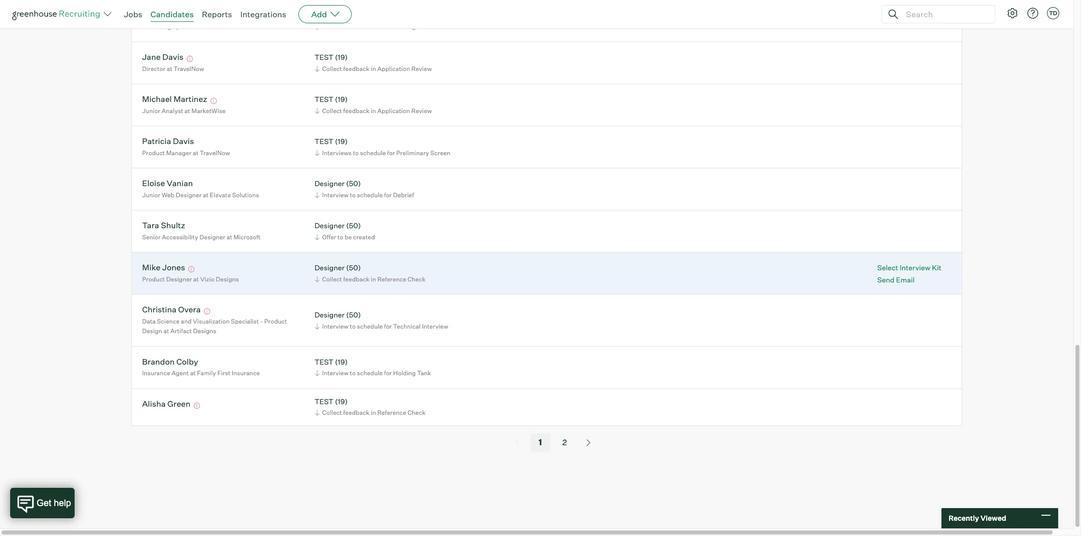 Task type: locate. For each thing, give the bounding box(es) containing it.
insurance
[[142, 370, 170, 377], [232, 370, 260, 377]]

collect inside test (19) collect feedback in reference check
[[322, 409, 342, 417]]

application
[[377, 65, 410, 73], [377, 107, 410, 115]]

2 test (19) interview to schedule for holding tank from the top
[[315, 358, 431, 377]]

(50)
[[346, 179, 361, 188], [346, 222, 361, 230], [346, 264, 361, 272], [346, 311, 361, 319]]

(50) inside designer (50) collect feedback in reference check
[[346, 264, 361, 272]]

0 vertical spatial check
[[408, 276, 426, 283]]

interview to schedule for debrief link
[[313, 190, 417, 200]]

jane davis
[[142, 52, 184, 62]]

created
[[353, 233, 375, 241]]

(19)
[[335, 11, 348, 19], [335, 53, 348, 62], [335, 95, 348, 104], [335, 137, 348, 146], [335, 358, 348, 366], [335, 397, 348, 406]]

1 review from the top
[[411, 65, 432, 73]]

designs down visualization
[[193, 328, 216, 335]]

at left microsoft
[[227, 233, 232, 241]]

michael martinez link
[[142, 94, 207, 106]]

for inside test (19) interviews to schedule for preliminary screen
[[387, 149, 395, 157]]

4 feedback from the top
[[343, 409, 370, 417]]

3 collect from the top
[[322, 276, 342, 283]]

marketing
[[142, 23, 171, 30]]

vanian
[[167, 178, 193, 189]]

at down mike jones has been in reference check for more than 10 days 'image'
[[193, 276, 199, 283]]

patricia davis link
[[142, 136, 194, 148]]

0 vertical spatial collect feedback in application review link
[[313, 64, 434, 74]]

0 vertical spatial tank
[[417, 23, 431, 30]]

for inside designer (50) interview to schedule for debrief
[[384, 191, 392, 199]]

0 vertical spatial davis
[[162, 52, 184, 62]]

alisha green
[[142, 399, 191, 409]]

1 reference from the top
[[377, 276, 406, 283]]

1 vertical spatial application
[[377, 107, 410, 115]]

to inside the designer (50) offer to be created
[[338, 233, 343, 241]]

to inside designer (50) interview to schedule for debrief
[[350, 191, 356, 199]]

davis up 'director at travelnow' in the left top of the page
[[162, 52, 184, 62]]

pagination navigation
[[12, 434, 1081, 452]]

tank
[[417, 23, 431, 30], [417, 370, 431, 377]]

at inside tara shultz senior accessibility designer at microsoft
[[227, 233, 232, 241]]

to
[[350, 23, 356, 30], [353, 149, 359, 157], [350, 191, 356, 199], [338, 233, 343, 241], [350, 323, 356, 330], [350, 370, 356, 377]]

(50) inside designer (50) interview to schedule for debrief
[[346, 179, 361, 188]]

(19) for product manager at travelnow
[[335, 137, 348, 146]]

0 vertical spatial test (19) interview to schedule for holding tank
[[315, 11, 431, 30]]

holding
[[393, 23, 416, 30], [393, 370, 416, 377]]

check for (19)
[[408, 409, 426, 417]]

for for davis
[[387, 149, 395, 157]]

(50) down be
[[346, 264, 361, 272]]

1 interview to schedule for holding tank link from the top
[[313, 22, 434, 31]]

travelnow right manager
[[200, 149, 230, 157]]

insurance right the first
[[232, 370, 260, 377]]

mike jones link
[[142, 263, 185, 274]]

at left 'general'
[[202, 23, 207, 30]]

schedule right interviews
[[360, 149, 386, 157]]

1 (50) from the top
[[346, 179, 361, 188]]

0 vertical spatial specialist
[[173, 23, 200, 30]]

(50) up interview to schedule for debrief link
[[346, 179, 361, 188]]

1 in from the top
[[371, 65, 376, 73]]

1 vertical spatial reference
[[377, 409, 406, 417]]

3 (50) from the top
[[346, 264, 361, 272]]

specialist
[[173, 23, 200, 30], [231, 318, 259, 325]]

at
[[202, 23, 207, 30], [167, 65, 172, 73], [185, 107, 190, 115], [193, 149, 198, 157], [203, 191, 208, 199], [227, 233, 232, 241], [193, 276, 199, 283], [163, 328, 169, 335], [190, 370, 196, 377]]

add button
[[299, 5, 352, 23]]

1 horizontal spatial insurance
[[232, 370, 260, 377]]

solutions
[[232, 191, 259, 199]]

reference for (50)
[[377, 276, 406, 283]]

1 vertical spatial designs
[[193, 328, 216, 335]]

1 vertical spatial interview to schedule for holding tank link
[[313, 369, 434, 378]]

3 test from the top
[[315, 95, 334, 104]]

test (19) interview to schedule for holding tank
[[315, 11, 431, 30], [315, 358, 431, 377]]

Search text field
[[904, 7, 986, 22]]

test
[[315, 11, 334, 19], [315, 53, 334, 62], [315, 95, 334, 104], [315, 137, 334, 146], [315, 358, 334, 366], [315, 397, 334, 406]]

in
[[371, 65, 376, 73], [371, 107, 376, 115], [371, 276, 376, 283], [371, 409, 376, 417]]

2 check from the top
[[408, 409, 426, 417]]

for
[[384, 23, 392, 30], [387, 149, 395, 157], [384, 191, 392, 199], [384, 323, 392, 330], [384, 370, 392, 377]]

reference
[[377, 276, 406, 283], [377, 409, 406, 417]]

davis for patricia
[[173, 136, 194, 146]]

3 in from the top
[[371, 276, 376, 283]]

schedule right add popup button
[[357, 23, 383, 30]]

1 check from the top
[[408, 276, 426, 283]]

1 vertical spatial check
[[408, 409, 426, 417]]

2 tank from the top
[[417, 370, 431, 377]]

microsoft
[[234, 233, 261, 241]]

michael martinez
[[142, 94, 207, 104]]

product down 'patricia'
[[142, 149, 165, 157]]

1 vertical spatial review
[[411, 107, 432, 115]]

(50) inside designer (50) interview to schedule for technical interview
[[346, 311, 361, 319]]

interview
[[322, 23, 349, 30], [322, 191, 349, 199], [900, 263, 931, 272], [322, 323, 349, 330], [422, 323, 448, 330], [322, 370, 349, 377]]

davis up manager
[[173, 136, 194, 146]]

interview to schedule for holding tank link for hopkins
[[313, 22, 434, 31]]

2 junior from the top
[[142, 191, 160, 199]]

data science and visualization specialist - product design at artifact designs
[[142, 318, 287, 335]]

to for brandon colby
[[350, 370, 356, 377]]

feedback inside designer (50) collect feedback in reference check
[[343, 276, 370, 283]]

2 reference from the top
[[377, 409, 406, 417]]

2 holding from the top
[[393, 370, 416, 377]]

at inside patricia davis product manager at travelnow
[[193, 149, 198, 157]]

1 application from the top
[[377, 65, 410, 73]]

1 vertical spatial collect feedback in application review link
[[313, 106, 434, 116]]

mike jones has been in reference check for more than 10 days image
[[187, 267, 196, 273]]

test (19) collect feedback in application review for michael martinez
[[315, 95, 432, 115]]

first
[[217, 370, 230, 377]]

2 application from the top
[[377, 107, 410, 115]]

1 vertical spatial test (19) interview to schedule for holding tank
[[315, 358, 431, 377]]

feedback
[[343, 65, 370, 73], [343, 107, 370, 115], [343, 276, 370, 283], [343, 409, 370, 417]]

preliminary
[[396, 149, 429, 157]]

1 vertical spatial collect feedback in reference check link
[[313, 408, 428, 418]]

interview inside select interview kit send email
[[900, 263, 931, 272]]

(19) inside test (19) interviews to schedule for preliminary screen
[[335, 137, 348, 146]]

schedule left the technical
[[357, 323, 383, 330]]

junior analyst at marketwise
[[142, 107, 226, 115]]

1 vertical spatial test (19) collect feedback in application review
[[315, 95, 432, 115]]

2 link
[[554, 434, 575, 452]]

1 vertical spatial tank
[[417, 370, 431, 377]]

jane davis link
[[142, 52, 184, 64]]

collect feedback in application review link
[[313, 64, 434, 74], [313, 106, 434, 116]]

product
[[142, 149, 165, 157], [142, 276, 165, 283], [264, 318, 287, 325]]

offer
[[322, 233, 336, 241]]

reference inside designer (50) collect feedback in reference check
[[377, 276, 406, 283]]

configure image
[[1007, 7, 1019, 19]]

designs right vizio on the left of page
[[216, 276, 239, 283]]

4 (19) from the top
[[335, 137, 348, 146]]

schedule
[[357, 23, 383, 30], [360, 149, 386, 157], [357, 191, 383, 199], [357, 323, 383, 330], [357, 370, 383, 377]]

2 collect feedback in reference check link from the top
[[313, 408, 428, 418]]

schedule for colby
[[357, 370, 383, 377]]

overa
[[178, 305, 201, 315]]

application for jane davis
[[377, 65, 410, 73]]

family
[[197, 370, 216, 377]]

2 collect from the top
[[322, 107, 342, 115]]

designer
[[315, 179, 345, 188], [176, 191, 202, 199], [315, 222, 345, 230], [200, 233, 225, 241], [315, 264, 345, 272], [166, 276, 192, 283], [315, 311, 345, 319]]

5 test from the top
[[315, 358, 334, 366]]

select
[[877, 263, 898, 272]]

elevate
[[210, 191, 231, 199]]

0 vertical spatial interview to schedule for holding tank link
[[313, 22, 434, 31]]

at left elevate
[[203, 191, 208, 199]]

1 vertical spatial travelnow
[[200, 149, 230, 157]]

1 vertical spatial holding
[[393, 370, 416, 377]]

(50) up be
[[346, 222, 361, 230]]

0 vertical spatial application
[[377, 65, 410, 73]]

for inside designer (50) interview to schedule for technical interview
[[384, 323, 392, 330]]

christina
[[142, 305, 176, 315]]

3 feedback from the top
[[343, 276, 370, 283]]

at down "martinez"
[[185, 107, 190, 115]]

davis inside patricia davis product manager at travelnow
[[173, 136, 194, 146]]

schedule inside test (19) interviews to schedule for preliminary screen
[[360, 149, 386, 157]]

junior down the 'michael'
[[142, 107, 160, 115]]

5 (19) from the top
[[335, 358, 348, 366]]

0 horizontal spatial specialist
[[173, 23, 200, 30]]

jobs
[[124, 9, 142, 19]]

schedule left debrief
[[357, 191, 383, 199]]

(50) for designer (50) offer to be created
[[346, 222, 361, 230]]

3 (19) from the top
[[335, 95, 348, 104]]

4 test from the top
[[315, 137, 334, 146]]

4 collect from the top
[[322, 409, 342, 417]]

1 vertical spatial davis
[[173, 136, 194, 146]]

product right "-"
[[264, 318, 287, 325]]

2 test from the top
[[315, 53, 334, 62]]

1 vertical spatial specialist
[[231, 318, 259, 325]]

1 test (19) collect feedback in application review from the top
[[315, 53, 432, 73]]

add
[[311, 9, 327, 19]]

be
[[345, 233, 352, 241]]

check inside designer (50) collect feedback in reference check
[[408, 276, 426, 283]]

6 (19) from the top
[[335, 397, 348, 406]]

designer inside "eloise vanian junior web designer at elevate solutions"
[[176, 191, 202, 199]]

0 vertical spatial holding
[[393, 23, 416, 30]]

reference inside test (19) collect feedback in reference check
[[377, 409, 406, 417]]

and
[[181, 318, 192, 325]]

(50) inside the designer (50) offer to be created
[[346, 222, 361, 230]]

travelnow inside patricia davis product manager at travelnow
[[200, 149, 230, 157]]

1 test (19) interview to schedule for holding tank from the top
[[315, 11, 431, 30]]

2 collect feedback in application review link from the top
[[313, 106, 434, 116]]

0 vertical spatial reference
[[377, 276, 406, 283]]

eloise
[[142, 178, 165, 189]]

test inside test (19) interviews to schedule for preliminary screen
[[315, 137, 334, 146]]

design
[[142, 328, 162, 335]]

viewed
[[981, 514, 1006, 523]]

send
[[877, 275, 895, 284]]

check inside test (19) collect feedback in reference check
[[408, 409, 426, 417]]

schedule inside designer (50) interview to schedule for debrief
[[357, 191, 383, 199]]

1 collect feedback in application review link from the top
[[313, 64, 434, 74]]

1 collect feedback in reference check link from the top
[[313, 275, 428, 284]]

0 vertical spatial junior
[[142, 107, 160, 115]]

2 test (19) collect feedback in application review from the top
[[315, 95, 432, 115]]

product down mike
[[142, 276, 165, 283]]

4 (50) from the top
[[346, 311, 361, 319]]

to for tara shultz
[[338, 233, 343, 241]]

0 vertical spatial product
[[142, 149, 165, 157]]

junior down eloise
[[142, 191, 160, 199]]

schedule for vanian
[[357, 191, 383, 199]]

travelnow
[[174, 65, 204, 73], [200, 149, 230, 157]]

specialist left "-"
[[231, 318, 259, 325]]

shultz
[[161, 221, 185, 231]]

1 (19) from the top
[[335, 11, 348, 19]]

specialist down "hopkins"
[[173, 23, 200, 30]]

collect
[[322, 65, 342, 73], [322, 107, 342, 115], [322, 276, 342, 283], [322, 409, 342, 417]]

general
[[209, 23, 231, 30]]

collect for test (19) collect feedback in reference check "link"
[[322, 409, 342, 417]]

interview to schedule for holding tank link
[[313, 22, 434, 31], [313, 369, 434, 378]]

collect feedback in application review link for michael martinez
[[313, 106, 434, 116]]

collect for the collect feedback in application review link related to jane davis
[[322, 65, 342, 73]]

eloise vanian junior web designer at elevate solutions
[[142, 178, 259, 199]]

to for eloise vanian
[[350, 191, 356, 199]]

test (19) interviews to schedule for preliminary screen
[[315, 137, 450, 157]]

0 vertical spatial collect feedback in reference check link
[[313, 275, 428, 284]]

schedule up test (19) collect feedback in reference check
[[357, 370, 383, 377]]

2 vertical spatial product
[[264, 318, 287, 325]]

(50) up interview to schedule for technical interview link
[[346, 311, 361, 319]]

designer inside designer (50) interview to schedule for technical interview
[[315, 311, 345, 319]]

christina overa link
[[142, 305, 201, 316]]

2 interview to schedule for holding tank link from the top
[[313, 369, 434, 378]]

1 horizontal spatial specialist
[[231, 318, 259, 325]]

1 tank from the top
[[417, 23, 431, 30]]

designer (50) offer to be created
[[315, 222, 375, 241]]

2 (19) from the top
[[335, 53, 348, 62]]

test for insurance agent at family first insurance
[[315, 358, 334, 366]]

junior inside "eloise vanian junior web designer at elevate solutions"
[[142, 191, 160, 199]]

specialist inside data science and visualization specialist - product design at artifact designs
[[231, 318, 259, 325]]

0 vertical spatial review
[[411, 65, 432, 73]]

2 (50) from the top
[[346, 222, 361, 230]]

1 test from the top
[[315, 11, 334, 19]]

accessibility
[[162, 233, 198, 241]]

review
[[411, 65, 432, 73], [411, 107, 432, 115]]

(19) inside test (19) collect feedback in reference check
[[335, 397, 348, 406]]

to inside test (19) interviews to schedule for preliminary screen
[[353, 149, 359, 157]]

0 horizontal spatial insurance
[[142, 370, 170, 377]]

for for vanian
[[384, 191, 392, 199]]

6 test from the top
[[315, 397, 334, 406]]

travelnow down jane davis has been in application review for more than 5 days image
[[174, 65, 204, 73]]

collect feedback in reference check link
[[313, 275, 428, 284], [313, 408, 428, 418]]

0 vertical spatial test (19) collect feedback in application review
[[315, 53, 432, 73]]

1 vertical spatial junior
[[142, 191, 160, 199]]

2 review from the top
[[411, 107, 432, 115]]

at right manager
[[193, 149, 198, 157]]

insurance down brandon
[[142, 370, 170, 377]]

test for product manager at travelnow
[[315, 137, 334, 146]]

1 collect from the top
[[322, 65, 342, 73]]

at down science
[[163, 328, 169, 335]]

4 in from the top
[[371, 409, 376, 417]]

at right agent
[[190, 370, 196, 377]]

kit
[[932, 263, 942, 272]]

collect feedback in reference check link for designer (50)
[[313, 275, 428, 284]]

jane davis has been in application review for more than 5 days image
[[185, 56, 194, 62]]



Task type: describe. For each thing, give the bounding box(es) containing it.
0 vertical spatial designs
[[216, 276, 239, 283]]

tara shultz senior accessibility designer at microsoft
[[142, 221, 261, 241]]

vizio
[[200, 276, 214, 283]]

brandon colby insurance agent at family first insurance
[[142, 357, 260, 377]]

candidates link
[[151, 9, 194, 19]]

patricia davis product manager at travelnow
[[142, 136, 230, 157]]

jobs link
[[124, 9, 142, 19]]

director at travelnow
[[142, 65, 204, 73]]

product inside data science and visualization specialist - product design at artifact designs
[[264, 318, 287, 325]]

martinez
[[174, 94, 207, 104]]

(19) for director at travelnow
[[335, 53, 348, 62]]

visualization
[[193, 318, 230, 325]]

alisha green link
[[142, 399, 191, 411]]

integrations link
[[240, 9, 286, 19]]

matthew
[[142, 10, 175, 20]]

michael martinez has been in application review for more than 5 days image
[[209, 98, 218, 104]]

electric
[[232, 23, 254, 30]]

at down jane davis link
[[167, 65, 172, 73]]

2
[[562, 438, 567, 448]]

-
[[260, 318, 263, 325]]

schedule inside designer (50) interview to schedule for technical interview
[[357, 323, 383, 330]]

brandon
[[142, 357, 175, 367]]

td
[[1049, 10, 1057, 17]]

feedback inside test (19) collect feedback in reference check
[[343, 409, 370, 417]]

page 1 element
[[530, 434, 550, 452]]

at inside data science and visualization specialist - product design at artifact designs
[[163, 328, 169, 335]]

to inside designer (50) interview to schedule for technical interview
[[350, 323, 356, 330]]

manager
[[166, 149, 191, 157]]

1
[[539, 438, 542, 448]]

(50) for designer (50) collect feedback in reference check
[[346, 264, 361, 272]]

review for jane davis
[[411, 65, 432, 73]]

schedule for davis
[[360, 149, 386, 157]]

2 feedback from the top
[[343, 107, 370, 115]]

web
[[162, 191, 174, 199]]

collect feedback in reference check link for test (19)
[[313, 408, 428, 418]]

matthew hopkins link
[[142, 10, 209, 22]]

test inside test (19) collect feedback in reference check
[[315, 397, 334, 406]]

interview inside designer (50) interview to schedule for debrief
[[322, 191, 349, 199]]

debrief
[[393, 191, 414, 199]]

1 holding from the top
[[393, 23, 416, 30]]

(50) for designer (50) interview to schedule for technical interview
[[346, 311, 361, 319]]

collect inside designer (50) collect feedback in reference check
[[322, 276, 342, 283]]

review for michael martinez
[[411, 107, 432, 115]]

eloise vanian link
[[142, 178, 193, 190]]

td button
[[1045, 5, 1061, 21]]

test for director at travelnow
[[315, 53, 334, 62]]

alisha
[[142, 399, 166, 409]]

application for michael martinez
[[377, 107, 410, 115]]

designer inside tara shultz senior accessibility designer at microsoft
[[200, 233, 225, 241]]

to for patricia davis
[[353, 149, 359, 157]]

davis for jane
[[162, 52, 184, 62]]

patricia
[[142, 136, 171, 146]]

hopkins
[[177, 10, 209, 20]]

0 vertical spatial travelnow
[[174, 65, 204, 73]]

agent
[[172, 370, 189, 377]]

designer (50) interview to schedule for technical interview
[[315, 311, 448, 330]]

brandon colby link
[[142, 357, 198, 368]]

in inside designer (50) collect feedback in reference check
[[371, 276, 376, 283]]

at inside the matthew hopkins marketing specialist at general electric
[[202, 23, 207, 30]]

integrations
[[240, 9, 286, 19]]

2 insurance from the left
[[232, 370, 260, 377]]

designer inside designer (50) collect feedback in reference check
[[315, 264, 345, 272]]

1 vertical spatial product
[[142, 276, 165, 283]]

offer to be created link
[[313, 232, 377, 242]]

recently
[[949, 514, 979, 523]]

product inside patricia davis product manager at travelnow
[[142, 149, 165, 157]]

marketwise
[[191, 107, 226, 115]]

specialist inside the matthew hopkins marketing specialist at general electric
[[173, 23, 200, 30]]

test (19) collect feedback in application review for jane davis
[[315, 53, 432, 73]]

interview to schedule for technical interview link
[[313, 322, 451, 331]]

designs inside data science and visualization specialist - product design at artifact designs
[[193, 328, 216, 335]]

artifact
[[170, 328, 192, 335]]

recently viewed
[[949, 514, 1006, 523]]

check for (50)
[[408, 276, 426, 283]]

candidates
[[151, 9, 194, 19]]

interviews to schedule for preliminary screen link
[[313, 148, 453, 158]]

screen
[[430, 149, 450, 157]]

send email link
[[877, 275, 942, 285]]

mike jones
[[142, 263, 185, 273]]

collect for the collect feedback in application review link corresponding to michael martinez
[[322, 107, 342, 115]]

at inside "eloise vanian junior web designer at elevate solutions"
[[203, 191, 208, 199]]

alisha green has been in reference check for more than 10 days image
[[192, 403, 201, 409]]

collect feedback in application review link for jane davis
[[313, 64, 434, 74]]

reference for (19)
[[377, 409, 406, 417]]

(50) for designer (50) interview to schedule for debrief
[[346, 179, 361, 188]]

science
[[157, 318, 180, 325]]

test for junior analyst at marketwise
[[315, 95, 334, 104]]

select interview kit link
[[877, 263, 942, 273]]

director
[[142, 65, 165, 73]]

2 in from the top
[[371, 107, 376, 115]]

1 feedback from the top
[[343, 65, 370, 73]]

1 junior from the top
[[142, 107, 160, 115]]

analyst
[[162, 107, 183, 115]]

select interview kit send email
[[877, 263, 942, 284]]

colby
[[176, 357, 198, 367]]

christina overa has been in technical interview for more than 14 days image
[[202, 309, 212, 315]]

technical
[[393, 323, 421, 330]]

designer (50) collect feedback in reference check
[[315, 264, 426, 283]]

christina overa
[[142, 305, 201, 315]]

product designer at vizio designs
[[142, 276, 239, 283]]

reports
[[202, 9, 232, 19]]

1 insurance from the left
[[142, 370, 170, 377]]

greenhouse recruiting image
[[12, 8, 104, 20]]

(19) for junior analyst at marketwise
[[335, 95, 348, 104]]

(19) for insurance agent at family first insurance
[[335, 358, 348, 366]]

mike
[[142, 263, 160, 273]]

interviews
[[322, 149, 352, 157]]

jane
[[142, 52, 161, 62]]

in inside test (19) collect feedback in reference check
[[371, 409, 376, 417]]

tara shultz link
[[142, 221, 185, 232]]

designer inside the designer (50) offer to be created
[[315, 222, 345, 230]]

designer inside designer (50) interview to schedule for debrief
[[315, 179, 345, 188]]

test (19) collect feedback in reference check
[[315, 397, 426, 417]]

jones
[[162, 263, 185, 273]]

tara
[[142, 221, 159, 231]]

reports link
[[202, 9, 232, 19]]

for for colby
[[384, 370, 392, 377]]

data
[[142, 318, 156, 325]]

interview to schedule for holding tank link for colby
[[313, 369, 434, 378]]

michael
[[142, 94, 172, 104]]

designer (50) interview to schedule for debrief
[[315, 179, 414, 199]]

at inside the brandon colby insurance agent at family first insurance
[[190, 370, 196, 377]]

matthew hopkins marketing specialist at general electric
[[142, 10, 254, 30]]

email
[[896, 275, 915, 284]]



Task type: vqa. For each thing, say whether or not it's contained in the screenshot.
Davis inside the the Patricia Davis Product Manager at TravelNow
yes



